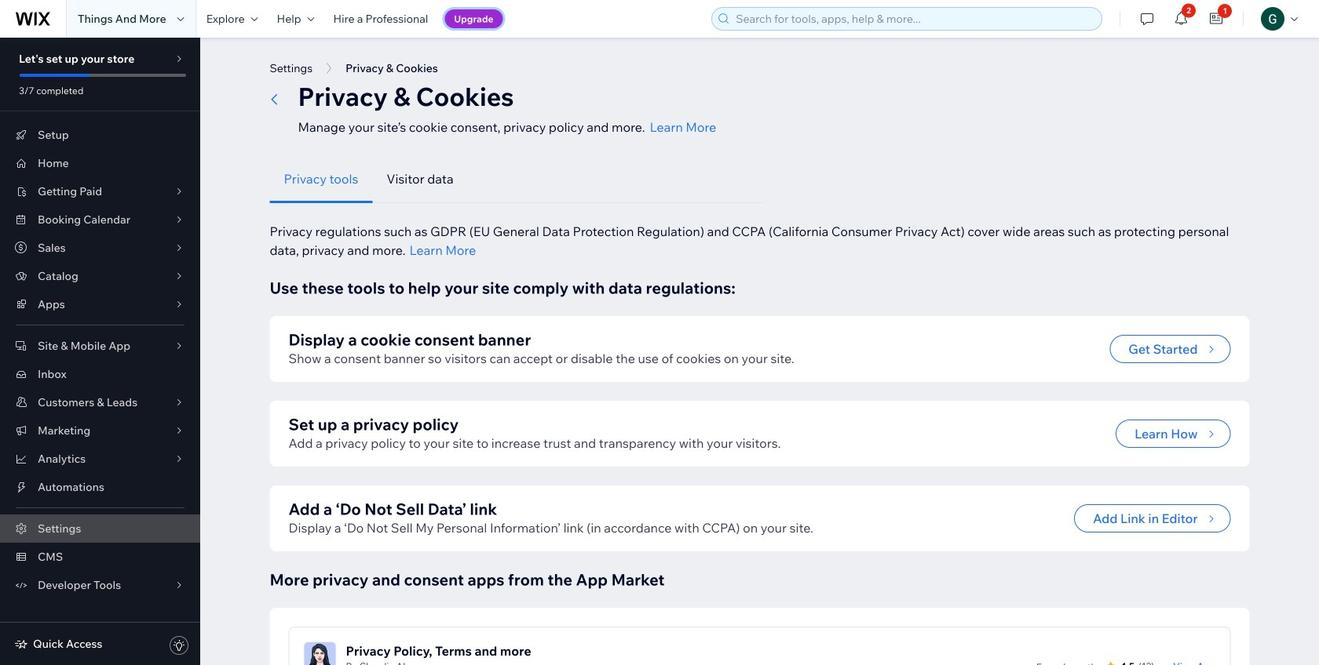 Task type: describe. For each thing, give the bounding box(es) containing it.
privacy policy, terms and more icon image
[[303, 642, 336, 666]]

Search for tools, apps, help & more... field
[[731, 8, 1097, 30]]



Task type: vqa. For each thing, say whether or not it's contained in the screenshot.
sure
no



Task type: locate. For each thing, give the bounding box(es) containing it.
tab list
[[270, 155, 763, 203]]

sidebar element
[[0, 38, 200, 666]]



